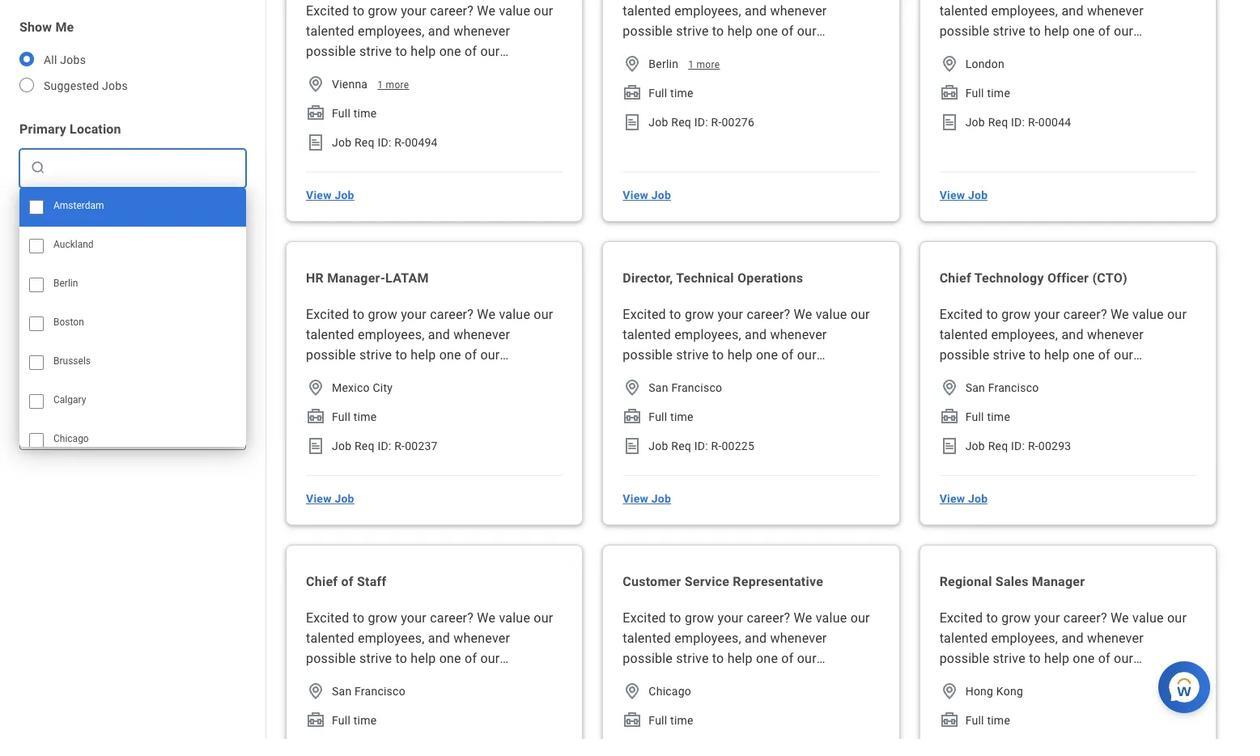 Task type: describe. For each thing, give the bounding box(es) containing it.
search image for job
[[30, 335, 46, 351]]

location element for chief technology officer (cto)
[[940, 378, 960, 398]]

me
[[55, 19, 74, 35]]

: for : r-00044
[[1023, 116, 1026, 129]]

vienna
[[332, 78, 368, 91]]

full for hr manager-latam
[[332, 411, 351, 424]]

more for vienna
[[386, 79, 409, 91]]

francisco for technology
[[989, 382, 1040, 394]]

job req id : r-00044
[[966, 116, 1072, 129]]

1 horizontal spatial berlin
[[649, 58, 679, 70]]

boston option
[[19, 305, 246, 343]]

full for regional sales manager
[[966, 714, 985, 727]]

more for berlin
[[697, 59, 720, 70]]

full for chief technology officer (cto)
[[966, 411, 985, 424]]

time type element for director, technical operations
[[623, 407, 643, 427]]

calgary
[[53, 394, 86, 406]]

1 for berlin
[[689, 59, 694, 70]]

full time for chief of staff
[[332, 714, 377, 727]]

service
[[685, 574, 730, 590]]

id for : r-00237
[[378, 440, 389, 453]]

auckland option
[[19, 227, 246, 266]]

jobrequisitionid image for job req id : r-00044
[[940, 113, 960, 132]]

search image for hiring
[[30, 247, 46, 263]]

francisco for technical
[[672, 382, 723, 394]]

jobrequisitionid element for job req id : r-00044
[[940, 113, 960, 132]]

berlin option
[[19, 266, 246, 305]]

1 more button for vienna
[[378, 79, 409, 92]]

r- for 00293
[[1029, 440, 1039, 453]]

jobrequisitionid image for job req id : r-00293
[[940, 437, 960, 456]]

primary
[[19, 121, 66, 137]]

officer
[[1048, 271, 1090, 286]]

00225
[[722, 440, 755, 453]]

hiring manager
[[19, 209, 112, 224]]

latam
[[386, 271, 429, 286]]

amsterdam
[[53, 200, 104, 211]]

location
[[70, 121, 121, 137]]

boston
[[53, 317, 84, 328]]

1 search image from the top
[[30, 160, 46, 176]]

hr
[[306, 271, 324, 286]]

san francisco for technical
[[649, 382, 723, 394]]

full time for director, technical operations
[[649, 411, 694, 424]]

location image
[[940, 682, 960, 701]]

amsterdam option
[[19, 188, 246, 227]]

: for : r-00225
[[706, 440, 709, 453]]

1 vertical spatial chicago
[[649, 685, 692, 698]]

hr manager-latam
[[306, 271, 429, 286]]

jobrequisitionid element for job req id : r-00276
[[623, 113, 643, 132]]

chicago inside option
[[53, 433, 89, 445]]

full time for regional sales manager
[[966, 714, 1011, 727]]

1 for vienna
[[378, 79, 383, 91]]

london
[[966, 58, 1005, 70]]

location element for customer service representative
[[623, 682, 643, 701]]

full for chief of staff
[[332, 714, 351, 727]]

jobrequisitionid element for job req id : r-00293
[[940, 437, 960, 456]]

type
[[53, 384, 81, 399]]

id for : r-00225
[[695, 440, 706, 453]]

id for : r-00276
[[695, 116, 706, 129]]

00044
[[1039, 116, 1072, 129]]

req for : r-00293
[[989, 440, 1009, 453]]

manager-
[[327, 271, 386, 286]]

time for customer service representative
[[671, 714, 694, 727]]

(cto)
[[1093, 271, 1128, 286]]

jobs for all jobs
[[60, 53, 86, 66]]

chief technology officer (cto)
[[940, 271, 1128, 286]]

director, technical operations
[[623, 271, 804, 286]]

show
[[19, 19, 52, 35]]

00293
[[1039, 440, 1072, 453]]

location element for hr manager-latam
[[306, 378, 326, 398]]

location element for regional sales manager
[[940, 682, 960, 701]]

francisco for of
[[355, 685, 406, 698]]

technology
[[975, 271, 1045, 286]]

jobrequisitionid image for job req id : r-00276
[[623, 113, 643, 132]]

time for chief technology officer (cto)
[[988, 411, 1011, 424]]

primary location
[[19, 121, 121, 137]]

chief for chief technology officer (cto)
[[940, 271, 972, 286]]

r- for 00494
[[395, 136, 405, 149]]

req for : r-00237
[[355, 440, 375, 453]]

chief for chief of staff
[[306, 574, 338, 590]]

jobrequisitionid element for job req id : r-00225
[[623, 437, 643, 456]]

full time for chief technology officer (cto)
[[966, 411, 1011, 424]]

jobrequisitionid image for job req id : r-00225
[[623, 437, 643, 456]]

brussels option
[[19, 343, 246, 382]]

id for : r-00044
[[1012, 116, 1023, 129]]

: for : r-00276
[[706, 116, 709, 129]]

technical
[[676, 271, 735, 286]]

san francisco for technology
[[966, 382, 1040, 394]]

of
[[341, 574, 354, 590]]

r- for 00276
[[712, 116, 722, 129]]



Task type: locate. For each thing, give the bounding box(es) containing it.
san francisco
[[649, 382, 723, 394], [966, 382, 1040, 394], [332, 685, 406, 698]]

jobrequisitionid image left job req id : r-00276
[[623, 113, 643, 132]]

1 vertical spatial more
[[386, 79, 409, 91]]

00276
[[722, 116, 755, 129]]

req left 00237
[[355, 440, 375, 453]]

1 right vienna
[[378, 79, 383, 91]]

1 vertical spatial 1 more
[[378, 79, 409, 91]]

0 vertical spatial jobs
[[60, 53, 86, 66]]

search image left auckland
[[30, 247, 46, 263]]

city
[[373, 382, 393, 394]]

manager up auckland
[[59, 209, 112, 224]]

0 vertical spatial 1 more
[[689, 59, 720, 70]]

id left the 00044
[[1012, 116, 1023, 129]]

time type element for chief of staff
[[306, 711, 326, 731]]

1 more
[[689, 59, 720, 70], [378, 79, 409, 91]]

1 vertical spatial jobs
[[102, 79, 128, 92]]

san for technology
[[966, 382, 986, 394]]

kong
[[997, 685, 1024, 698]]

id for : r-00494
[[378, 136, 389, 149]]

time type image
[[940, 407, 960, 427], [306, 711, 326, 731]]

manager right the sales
[[1033, 574, 1086, 590]]

id left 00494
[[378, 136, 389, 149]]

view job button
[[300, 179, 361, 211], [617, 179, 678, 211], [934, 179, 995, 211], [300, 483, 361, 515], [617, 483, 678, 515], [934, 483, 995, 515]]

time for chief of staff
[[354, 714, 377, 727]]

0 vertical spatial 1
[[689, 59, 694, 70]]

auckland
[[53, 239, 94, 250]]

all jobs
[[44, 53, 86, 66]]

r- for 00044
[[1029, 116, 1039, 129]]

1 horizontal spatial more
[[697, 59, 720, 70]]

time for hr manager-latam
[[354, 411, 377, 424]]

jobrequisitionid image left job req id : r-00225
[[623, 437, 643, 456]]

customer
[[623, 574, 682, 590]]

full time for customer service representative
[[649, 714, 694, 727]]

mexico
[[332, 382, 370, 394]]

0 horizontal spatial 1 more
[[378, 79, 409, 91]]

0 vertical spatial chicago
[[53, 433, 89, 445]]

: left the 00044
[[1023, 116, 1026, 129]]

1 vertical spatial chief
[[306, 574, 338, 590]]

1 horizontal spatial time type image
[[940, 407, 960, 427]]

director,
[[623, 271, 673, 286]]

view job
[[306, 189, 355, 202], [623, 189, 672, 202], [940, 189, 989, 202], [306, 492, 355, 505], [623, 492, 672, 505], [940, 492, 989, 505]]

jobs
[[60, 53, 86, 66], [102, 79, 128, 92]]

1 horizontal spatial 1 more
[[689, 59, 720, 70]]

job req id : r-00293
[[966, 440, 1072, 453]]

00494
[[405, 136, 438, 149]]

jobrequisitionid image
[[306, 133, 326, 152], [306, 437, 326, 456]]

jobrequisitionid element left job req id : r-00044
[[940, 113, 960, 132]]

1 vertical spatial 1
[[378, 79, 383, 91]]

0 horizontal spatial manager
[[59, 209, 112, 224]]

1 vertical spatial jobrequisitionid image
[[306, 437, 326, 456]]

0 horizontal spatial 1 more button
[[378, 79, 409, 92]]

hong
[[966, 685, 994, 698]]

job req id : r-00494
[[332, 136, 438, 149]]

1 more button right vienna
[[378, 79, 409, 92]]

berlin
[[649, 58, 679, 70], [53, 278, 78, 289]]

francisco
[[672, 382, 723, 394], [989, 382, 1040, 394], [355, 685, 406, 698]]

1 jobrequisitionid image from the top
[[306, 133, 326, 152]]

mexico city
[[332, 382, 393, 394]]

0 horizontal spatial francisco
[[355, 685, 406, 698]]

: left 00225
[[706, 440, 709, 453]]

time for regional sales manager
[[988, 714, 1011, 727]]

4 search image from the top
[[30, 422, 46, 438]]

time type image
[[623, 83, 643, 103], [940, 83, 960, 103], [306, 104, 326, 123], [306, 407, 326, 427], [623, 407, 643, 427], [623, 711, 643, 731], [940, 711, 960, 731]]

1 up job req id : r-00276
[[689, 59, 694, 70]]

berlin up job req id : r-00276
[[649, 58, 679, 70]]

search image down primary at the left
[[30, 160, 46, 176]]

jobrequisitionid element
[[623, 113, 643, 132], [940, 113, 960, 132], [306, 133, 326, 152], [306, 437, 326, 456], [623, 437, 643, 456], [940, 437, 960, 456]]

:
[[706, 116, 709, 129], [1023, 116, 1026, 129], [389, 136, 392, 149], [389, 440, 392, 453], [706, 440, 709, 453], [1023, 440, 1026, 453]]

view
[[306, 189, 332, 202], [623, 189, 649, 202], [940, 189, 966, 202], [306, 492, 332, 505], [623, 492, 649, 505], [940, 492, 966, 505]]

san for technical
[[649, 382, 669, 394]]

None field
[[49, 155, 239, 181], [49, 160, 239, 176], [49, 155, 239, 181], [49, 160, 239, 176]]

: left 00276
[[706, 116, 709, 129]]

: left 00494
[[389, 136, 392, 149]]

operations
[[738, 271, 804, 286]]

1 horizontal spatial jobs
[[102, 79, 128, 92]]

req left 00225
[[672, 440, 692, 453]]

req for : r-00225
[[672, 440, 692, 453]]

show me
[[19, 19, 74, 35]]

search image down time
[[30, 422, 46, 438]]

time type
[[19, 384, 81, 399]]

id left 00237
[[378, 440, 389, 453]]

jobrequisitionid element for job req id : r-00494
[[306, 133, 326, 152]]

job req id : r-00276
[[649, 116, 755, 129]]

search image for time
[[30, 422, 46, 438]]

1 horizontal spatial 1 more button
[[689, 58, 720, 71]]

time type element for regional sales manager
[[940, 711, 960, 731]]

jobrequisitionid image left job req id : r-00293
[[940, 437, 960, 456]]

1 more for berlin
[[689, 59, 720, 70]]

jobrequisitionid image left job req id : r-00044
[[940, 113, 960, 132]]

: for : r-00293
[[1023, 440, 1026, 453]]

req left 00276
[[672, 116, 692, 129]]

time type element for customer service representative
[[623, 711, 643, 731]]

more
[[697, 59, 720, 70], [386, 79, 409, 91]]

: for : r-00494
[[389, 136, 392, 149]]

suggested jobs
[[44, 79, 128, 92]]

jobrequisitionid element for job req id : r-00237
[[306, 437, 326, 456]]

more right vienna
[[386, 79, 409, 91]]

job
[[649, 116, 669, 129], [966, 116, 986, 129], [332, 136, 352, 149], [335, 189, 355, 202], [652, 189, 672, 202], [969, 189, 989, 202], [19, 296, 42, 312], [332, 440, 352, 453], [649, 440, 669, 453], [966, 440, 986, 453], [335, 492, 355, 505], [652, 492, 672, 505], [969, 492, 989, 505]]

1 vertical spatial 1 more button
[[378, 79, 409, 92]]

job req id : r-00225
[[649, 440, 755, 453]]

1 more for vienna
[[378, 79, 409, 91]]

more up job req id : r-00276
[[697, 59, 720, 70]]

1 more up job req id : r-00276
[[689, 59, 720, 70]]

0 vertical spatial manager
[[59, 209, 112, 224]]

location element
[[623, 54, 643, 74], [940, 54, 960, 74], [306, 75, 326, 94], [306, 378, 326, 398], [623, 378, 643, 398], [940, 378, 960, 398], [306, 682, 326, 701], [623, 682, 643, 701], [940, 682, 960, 701]]

job req id : r-00237
[[332, 440, 438, 453]]

1 horizontal spatial san
[[649, 382, 669, 394]]

req left the 00044
[[989, 116, 1009, 129]]

0 horizontal spatial time type image
[[306, 711, 326, 731]]

1 more button up job req id : r-00276
[[689, 58, 720, 71]]

r- for 00225
[[712, 440, 722, 453]]

chicago option
[[19, 421, 246, 460]]

jobrequisitionid image for job req id : r-00237
[[306, 437, 326, 456]]

time type image for chief technology officer (cto)
[[940, 407, 960, 427]]

search image
[[30, 160, 46, 176], [30, 247, 46, 263], [30, 335, 46, 351], [30, 422, 46, 438]]

id left 00293
[[1012, 440, 1023, 453]]

san for of
[[332, 685, 352, 698]]

chief left technology at the top
[[940, 271, 972, 286]]

1 horizontal spatial san francisco
[[649, 382, 723, 394]]

1 horizontal spatial 1
[[689, 59, 694, 70]]

1 more button
[[689, 58, 720, 71], [378, 79, 409, 92]]

: for : r-00237
[[389, 440, 392, 453]]

2 search image from the top
[[30, 247, 46, 263]]

00237
[[405, 440, 438, 453]]

time type element for hr manager-latam
[[306, 407, 326, 427]]

id left 00225
[[695, 440, 706, 453]]

2 horizontal spatial san francisco
[[966, 382, 1040, 394]]

suggested
[[44, 79, 99, 92]]

r-
[[712, 116, 722, 129], [1029, 116, 1039, 129], [395, 136, 405, 149], [395, 440, 405, 453], [712, 440, 722, 453], [1029, 440, 1039, 453]]

berlin up family
[[53, 278, 78, 289]]

0 horizontal spatial berlin
[[53, 278, 78, 289]]

time for director, technical operations
[[671, 411, 694, 424]]

0 vertical spatial 1 more button
[[689, 58, 720, 71]]

2 horizontal spatial san
[[966, 382, 986, 394]]

1 more button for berlin
[[689, 58, 720, 71]]

time type element
[[623, 83, 643, 103], [940, 83, 960, 103], [306, 104, 326, 123], [306, 407, 326, 427], [623, 407, 643, 427], [940, 407, 960, 427], [306, 711, 326, 731], [623, 711, 643, 731], [940, 711, 960, 731]]

list box
[[19, 188, 246, 460]]

req for : r-00494
[[355, 136, 375, 149]]

req left 00494
[[355, 136, 375, 149]]

full time
[[649, 87, 694, 100], [966, 87, 1011, 100], [332, 107, 377, 120], [332, 411, 377, 424], [649, 411, 694, 424], [966, 411, 1011, 424], [332, 714, 377, 727], [649, 714, 694, 727], [966, 714, 1011, 727]]

0 horizontal spatial san
[[332, 685, 352, 698]]

family
[[45, 296, 84, 312]]

: left 00237
[[389, 440, 392, 453]]

location element for chief of staff
[[306, 682, 326, 701]]

1 vertical spatial time type image
[[306, 711, 326, 731]]

0 horizontal spatial 1
[[378, 79, 383, 91]]

chief left the of on the bottom of page
[[306, 574, 338, 590]]

jobs right all
[[60, 53, 86, 66]]

id for : r-00293
[[1012, 440, 1023, 453]]

location element for director, technical operations
[[623, 378, 643, 398]]

san francisco for of
[[332, 685, 406, 698]]

1 horizontal spatial francisco
[[672, 382, 723, 394]]

search image down job family
[[30, 335, 46, 351]]

san
[[649, 382, 669, 394], [966, 382, 986, 394], [332, 685, 352, 698]]

full time for hr manager-latam
[[332, 411, 377, 424]]

jobs for suggested jobs
[[102, 79, 128, 92]]

0 vertical spatial more
[[697, 59, 720, 70]]

1 horizontal spatial chief
[[940, 271, 972, 286]]

1 more right vienna
[[378, 79, 409, 91]]

0 vertical spatial time type image
[[940, 407, 960, 427]]

time
[[671, 87, 694, 100], [988, 87, 1011, 100], [354, 107, 377, 120], [354, 411, 377, 424], [671, 411, 694, 424], [988, 411, 1011, 424], [354, 714, 377, 727], [671, 714, 694, 727], [988, 714, 1011, 727]]

0 vertical spatial berlin
[[649, 58, 679, 70]]

sales
[[996, 574, 1029, 590]]

jobrequisitionid element left job req id : r-00225
[[623, 437, 643, 456]]

req left 00293
[[989, 440, 1009, 453]]

manager
[[59, 209, 112, 224], [1033, 574, 1086, 590]]

jobrequisitionid element left job req id : r-00293
[[940, 437, 960, 456]]

jobrequisitionid element left job req id : r-00237
[[306, 437, 326, 456]]

full for director, technical operations
[[649, 411, 668, 424]]

id
[[695, 116, 706, 129], [1012, 116, 1023, 129], [378, 136, 389, 149], [378, 440, 389, 453], [695, 440, 706, 453], [1012, 440, 1023, 453]]

brussels
[[53, 356, 91, 367]]

2 jobrequisitionid image from the top
[[306, 437, 326, 456]]

jobrequisitionid image for job req id : r-00494
[[306, 133, 326, 152]]

representative
[[733, 574, 824, 590]]

time type image for chief of staff
[[306, 711, 326, 731]]

0 horizontal spatial more
[[386, 79, 409, 91]]

1 vertical spatial berlin
[[53, 278, 78, 289]]

jobrequisitionid image left job req id : r-00494
[[306, 133, 326, 152]]

chief
[[940, 271, 972, 286], [306, 574, 338, 590]]

r- for 00237
[[395, 440, 405, 453]]

: left 00293
[[1023, 440, 1026, 453]]

hong kong
[[966, 685, 1024, 698]]

0 horizontal spatial chief
[[306, 574, 338, 590]]

list box containing amsterdam
[[19, 188, 246, 460]]

regional
[[940, 574, 993, 590]]

jobrequisitionid image left job req id : r-00237
[[306, 437, 326, 456]]

calgary option
[[19, 382, 246, 421]]

1 horizontal spatial manager
[[1033, 574, 1086, 590]]

chief of staff
[[306, 574, 387, 590]]

0 vertical spatial chief
[[940, 271, 972, 286]]

jobs right suggested
[[102, 79, 128, 92]]

time
[[19, 384, 50, 399]]

jobrequisitionid image
[[623, 113, 643, 132], [940, 113, 960, 132], [623, 437, 643, 456], [940, 437, 960, 456]]

id left 00276
[[695, 116, 706, 129]]

1 vertical spatial manager
[[1033, 574, 1086, 590]]

staff
[[357, 574, 387, 590]]

all
[[44, 53, 57, 66]]

jobrequisitionid element left job req id : r-00276
[[623, 113, 643, 132]]

hiring
[[19, 209, 56, 224]]

req for : r-00276
[[672, 116, 692, 129]]

chicago
[[53, 433, 89, 445], [649, 685, 692, 698]]

regional sales manager
[[940, 574, 1086, 590]]

jobrequisitionid element left job req id : r-00494
[[306, 133, 326, 152]]

time type element for chief technology officer (cto)
[[940, 407, 960, 427]]

3 search image from the top
[[30, 335, 46, 351]]

req for : r-00044
[[989, 116, 1009, 129]]

berlin inside option
[[53, 278, 78, 289]]

0 horizontal spatial jobs
[[60, 53, 86, 66]]

0 horizontal spatial san francisco
[[332, 685, 406, 698]]

2 horizontal spatial francisco
[[989, 382, 1040, 394]]

location image
[[623, 54, 643, 74], [940, 54, 960, 74], [306, 75, 326, 94], [306, 378, 326, 398], [623, 378, 643, 398], [940, 378, 960, 398], [306, 682, 326, 701], [623, 682, 643, 701]]

full
[[649, 87, 668, 100], [966, 87, 985, 100], [332, 107, 351, 120], [332, 411, 351, 424], [649, 411, 668, 424], [966, 411, 985, 424], [332, 714, 351, 727], [649, 714, 668, 727], [966, 714, 985, 727]]

0 vertical spatial jobrequisitionid image
[[306, 133, 326, 152]]

full for customer service representative
[[649, 714, 668, 727]]

1
[[689, 59, 694, 70], [378, 79, 383, 91]]

1 horizontal spatial chicago
[[649, 685, 692, 698]]

customer service representative
[[623, 574, 824, 590]]

req
[[672, 116, 692, 129], [989, 116, 1009, 129], [355, 136, 375, 149], [355, 440, 375, 453], [672, 440, 692, 453], [989, 440, 1009, 453]]

0 horizontal spatial chicago
[[53, 433, 89, 445]]

job family
[[19, 296, 84, 312]]



Task type: vqa. For each thing, say whether or not it's contained in the screenshot.
Payroll
no



